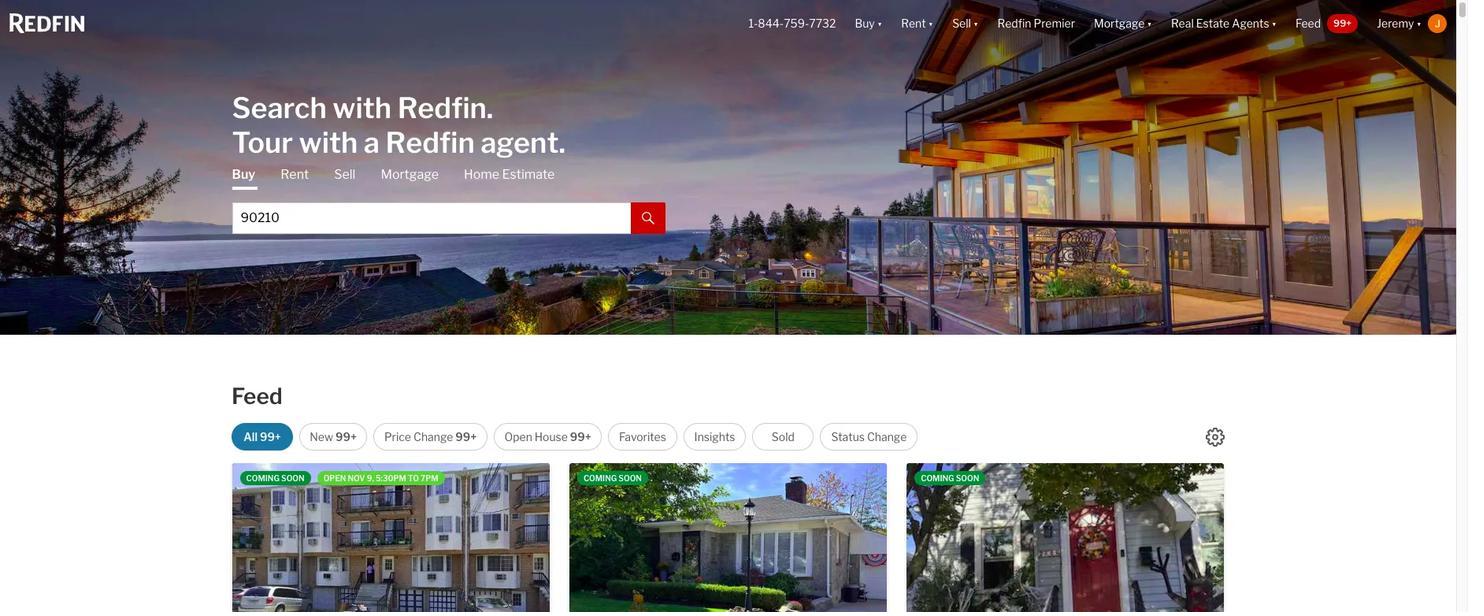 Task type: vqa. For each thing, say whether or not it's contained in the screenshot.
Property details
no



Task type: describe. For each thing, give the bounding box(es) containing it.
All radio
[[232, 423, 293, 451]]

759-
[[784, 17, 810, 30]]

1 photo of 142 clarke ave, staten island, ny 10306 image from the left
[[252, 463, 570, 612]]

7pm
[[421, 474, 439, 483]]

Status Change radio
[[821, 423, 918, 451]]

City, Address, School, Agent, ZIP search field
[[232, 202, 631, 234]]

99+ inside open house option
[[570, 430, 592, 444]]

open nov 9, 5:30pm to 7pm
[[324, 474, 439, 483]]

rent for rent ▾
[[902, 17, 926, 30]]

2 coming soon from the left
[[584, 474, 642, 483]]

open
[[505, 430, 533, 444]]

change for price
[[414, 430, 453, 444]]

all 99+
[[244, 430, 281, 444]]

open house 99+
[[505, 430, 592, 444]]

house
[[535, 430, 568, 444]]

sell ▾
[[953, 17, 979, 30]]

sold
[[772, 430, 795, 444]]

Open House radio
[[494, 423, 602, 451]]

9,
[[367, 474, 374, 483]]

mortgage ▾
[[1095, 17, 1153, 30]]

2 photo of 265 brehaut ave, staten island, ny 10307 image from the left
[[907, 463, 1225, 612]]

▾ for mortgage ▾
[[1148, 17, 1153, 30]]

5 ▾ from the left
[[1272, 17, 1277, 30]]

844-
[[758, 17, 784, 30]]

mortgage ▾ button
[[1095, 0, 1153, 47]]

soon for first photo of 142 clarke ave, staten island, ny 10306
[[619, 474, 642, 483]]

1-844-759-7732
[[749, 17, 836, 30]]

1 coming from the left
[[246, 474, 280, 483]]

Price Change radio
[[374, 423, 488, 451]]

1-
[[749, 17, 758, 30]]

redfin inside button
[[998, 17, 1032, 30]]

home estimate link
[[464, 166, 555, 183]]

7732
[[810, 17, 836, 30]]

rent link
[[281, 166, 309, 183]]

home estimate
[[464, 167, 555, 182]]

1 coming soon from the left
[[246, 474, 305, 483]]

user photo image
[[1429, 14, 1448, 33]]

price
[[384, 430, 411, 444]]

sell ▾ button
[[953, 0, 979, 47]]

Favorites radio
[[609, 423, 678, 451]]

rent ▾ button
[[892, 0, 943, 47]]

3 coming soon from the left
[[921, 474, 980, 483]]

real estate agents ▾ link
[[1172, 0, 1277, 47]]

▾ for rent ▾
[[929, 17, 934, 30]]

1 horizontal spatial feed
[[1296, 17, 1322, 30]]

real estate agents ▾
[[1172, 17, 1277, 30]]

nov
[[348, 474, 365, 483]]

soon for 3rd photo of 265 brehaut ave, staten island, ny 10307 from the right
[[956, 474, 980, 483]]

99+ inside all radio
[[260, 430, 281, 444]]

2 photo of 142 clarke ave, staten island, ny 10306 image from the left
[[570, 463, 887, 612]]

3 photo of 265 brehaut ave, staten island, ny 10307 image from the left
[[1225, 463, 1469, 612]]

mortgage for mortgage ▾
[[1095, 17, 1145, 30]]

99+ inside price change radio
[[456, 430, 477, 444]]

tab list containing buy
[[232, 166, 666, 234]]

1 soon from the left
[[281, 474, 305, 483]]

new 99+
[[310, 430, 357, 444]]

favorites
[[619, 430, 667, 444]]

photo of 8616 avenue l #302, canarsie, ny 11236 image
[[232, 463, 550, 612]]

5:30pm
[[376, 474, 407, 483]]

buy for buy
[[232, 167, 256, 182]]

estimate
[[502, 167, 555, 182]]

redfin.
[[398, 90, 494, 125]]

buy ▾
[[855, 17, 883, 30]]

home
[[464, 167, 500, 182]]

status change
[[832, 430, 907, 444]]

▾ for buy ▾
[[878, 17, 883, 30]]

new
[[310, 430, 333, 444]]



Task type: locate. For each thing, give the bounding box(es) containing it.
0 vertical spatial sell
[[953, 17, 972, 30]]

price change 99+
[[384, 430, 477, 444]]

sell
[[953, 17, 972, 30], [334, 167, 356, 182]]

sell for sell ▾
[[953, 17, 972, 30]]

0 horizontal spatial feed
[[232, 383, 283, 410]]

coming
[[246, 474, 280, 483], [584, 474, 617, 483], [921, 474, 955, 483]]

soon
[[281, 474, 305, 483], [619, 474, 642, 483], [956, 474, 980, 483]]

0 vertical spatial mortgage
[[1095, 17, 1145, 30]]

1 vertical spatial sell
[[334, 167, 356, 182]]

▾ right agents at right
[[1272, 17, 1277, 30]]

mortgage up city, address, school, agent, zip "search box"
[[381, 167, 439, 182]]

0 horizontal spatial coming
[[246, 474, 280, 483]]

2 horizontal spatial coming soon
[[921, 474, 980, 483]]

insights
[[695, 430, 736, 444]]

New radio
[[300, 423, 367, 451]]

buy link
[[232, 166, 256, 190]]

2 coming from the left
[[584, 474, 617, 483]]

3 ▾ from the left
[[974, 17, 979, 30]]

sell inside dropdown button
[[953, 17, 972, 30]]

change inside radio
[[868, 430, 907, 444]]

buy
[[855, 17, 875, 30], [232, 167, 256, 182]]

▾ right rent ▾
[[974, 17, 979, 30]]

buy ▾ button
[[855, 0, 883, 47]]

99+
[[1334, 17, 1352, 29], [260, 430, 281, 444], [336, 430, 357, 444], [456, 430, 477, 444], [570, 430, 592, 444]]

buy ▾ button
[[846, 0, 892, 47]]

▾ left sell ▾
[[929, 17, 934, 30]]

estate
[[1197, 17, 1230, 30]]

2 ▾ from the left
[[929, 17, 934, 30]]

rent ▾
[[902, 17, 934, 30]]

99+ left jeremy
[[1334, 17, 1352, 29]]

0 vertical spatial buy
[[855, 17, 875, 30]]

rent
[[902, 17, 926, 30], [281, 167, 309, 182]]

0 horizontal spatial sell
[[334, 167, 356, 182]]

2 change from the left
[[868, 430, 907, 444]]

0 horizontal spatial soon
[[281, 474, 305, 483]]

99+ right new
[[336, 430, 357, 444]]

rent ▾ button
[[902, 0, 934, 47]]

▾ left real
[[1148, 17, 1153, 30]]

redfin premier button
[[989, 0, 1085, 47]]

with
[[333, 90, 392, 125], [299, 125, 358, 160]]

tab list
[[232, 166, 666, 234]]

3 photo of 142 clarke ave, staten island, ny 10306 image from the left
[[887, 463, 1205, 612]]

1 horizontal spatial soon
[[619, 474, 642, 483]]

redfin inside "search with redfin. tour with a redfin agent."
[[386, 125, 475, 160]]

1 vertical spatial buy
[[232, 167, 256, 182]]

sell link
[[334, 166, 356, 183]]

99+ left open
[[456, 430, 477, 444]]

photo of 142 clarke ave, staten island, ny 10306 image
[[252, 463, 570, 612], [570, 463, 887, 612], [887, 463, 1205, 612]]

agents
[[1233, 17, 1270, 30]]

0 horizontal spatial coming soon
[[246, 474, 305, 483]]

▾ left user photo
[[1417, 17, 1422, 30]]

99+ inside new radio
[[336, 430, 357, 444]]

sell right rent link
[[334, 167, 356, 182]]

jeremy
[[1378, 17, 1415, 30]]

1 horizontal spatial sell
[[953, 17, 972, 30]]

1 vertical spatial mortgage
[[381, 167, 439, 182]]

search with redfin. tour with a redfin agent.
[[232, 90, 566, 160]]

0 horizontal spatial change
[[414, 430, 453, 444]]

redfin up mortgage link
[[386, 125, 475, 160]]

rent right buy ▾
[[902, 17, 926, 30]]

0 horizontal spatial rent
[[281, 167, 309, 182]]

0 horizontal spatial redfin
[[386, 125, 475, 160]]

1 photo of 265 brehaut ave, staten island, ny 10307 image from the left
[[590, 463, 907, 612]]

2 horizontal spatial coming
[[921, 474, 955, 483]]

mortgage inside dropdown button
[[1095, 17, 1145, 30]]

jeremy ▾
[[1378, 17, 1422, 30]]

change
[[414, 430, 453, 444], [868, 430, 907, 444]]

coming soon
[[246, 474, 305, 483], [584, 474, 642, 483], [921, 474, 980, 483]]

mortgage ▾ button
[[1085, 0, 1162, 47]]

0 horizontal spatial buy
[[232, 167, 256, 182]]

Sold radio
[[753, 423, 814, 451]]

option group containing all
[[232, 423, 918, 451]]

status
[[832, 430, 865, 444]]

▾ for jeremy ▾
[[1417, 17, 1422, 30]]

change inside radio
[[414, 430, 453, 444]]

buy for buy ▾
[[855, 17, 875, 30]]

0 vertical spatial rent
[[902, 17, 926, 30]]

redfin premier
[[998, 17, 1076, 30]]

1 horizontal spatial coming soon
[[584, 474, 642, 483]]

agent.
[[481, 125, 566, 160]]

sell right rent ▾
[[953, 17, 972, 30]]

submit search image
[[642, 212, 654, 225]]

to
[[408, 474, 419, 483]]

feed
[[1296, 17, 1322, 30], [232, 383, 283, 410]]

mortgage left real
[[1095, 17, 1145, 30]]

1 horizontal spatial coming
[[584, 474, 617, 483]]

real
[[1172, 17, 1195, 30]]

buy inside buy ▾ dropdown button
[[855, 17, 875, 30]]

redfin left the premier
[[998, 17, 1032, 30]]

change right status
[[868, 430, 907, 444]]

all
[[244, 430, 258, 444]]

6 ▾ from the left
[[1417, 17, 1422, 30]]

buy inside 'tab list'
[[232, 167, 256, 182]]

▾ for sell ▾
[[974, 17, 979, 30]]

1 horizontal spatial redfin
[[998, 17, 1032, 30]]

1 horizontal spatial buy
[[855, 17, 875, 30]]

rent down the "tour"
[[281, 167, 309, 182]]

1 vertical spatial feed
[[232, 383, 283, 410]]

0 vertical spatial redfin
[[998, 17, 1032, 30]]

1 vertical spatial redfin
[[386, 125, 475, 160]]

sell inside 'tab list'
[[334, 167, 356, 182]]

rent for rent
[[281, 167, 309, 182]]

2 horizontal spatial soon
[[956, 474, 980, 483]]

sell for sell
[[334, 167, 356, 182]]

99+ right house at the bottom
[[570, 430, 592, 444]]

premier
[[1034, 17, 1076, 30]]

3 soon from the left
[[956, 474, 980, 483]]

option group
[[232, 423, 918, 451]]

1 horizontal spatial change
[[868, 430, 907, 444]]

buy down the "tour"
[[232, 167, 256, 182]]

open
[[324, 474, 346, 483]]

▾ left rent ▾
[[878, 17, 883, 30]]

photo of 265 brehaut ave, staten island, ny 10307 image
[[590, 463, 907, 612], [907, 463, 1225, 612], [1225, 463, 1469, 612]]

mortgage link
[[381, 166, 439, 183]]

▾
[[878, 17, 883, 30], [929, 17, 934, 30], [974, 17, 979, 30], [1148, 17, 1153, 30], [1272, 17, 1277, 30], [1417, 17, 1422, 30]]

redfin
[[998, 17, 1032, 30], [386, 125, 475, 160]]

3 coming from the left
[[921, 474, 955, 483]]

4 ▾ from the left
[[1148, 17, 1153, 30]]

change right 'price'
[[414, 430, 453, 444]]

tour
[[232, 125, 293, 160]]

1 horizontal spatial rent
[[902, 17, 926, 30]]

2 soon from the left
[[619, 474, 642, 483]]

buy right 7732
[[855, 17, 875, 30]]

1 vertical spatial rent
[[281, 167, 309, 182]]

0 horizontal spatial mortgage
[[381, 167, 439, 182]]

sell ▾ button
[[943, 0, 989, 47]]

Insights radio
[[684, 423, 747, 451]]

feed up all radio
[[232, 383, 283, 410]]

mortgage
[[1095, 17, 1145, 30], [381, 167, 439, 182]]

rent inside dropdown button
[[902, 17, 926, 30]]

1 change from the left
[[414, 430, 453, 444]]

0 vertical spatial feed
[[1296, 17, 1322, 30]]

1 horizontal spatial mortgage
[[1095, 17, 1145, 30]]

99+ right all
[[260, 430, 281, 444]]

mortgage for mortgage
[[381, 167, 439, 182]]

search
[[232, 90, 327, 125]]

feed right agents at right
[[1296, 17, 1322, 30]]

1 ▾ from the left
[[878, 17, 883, 30]]

change for status
[[868, 430, 907, 444]]

a
[[364, 125, 380, 160]]

1-844-759-7732 link
[[749, 17, 836, 30]]

real estate agents ▾ button
[[1162, 0, 1287, 47]]



